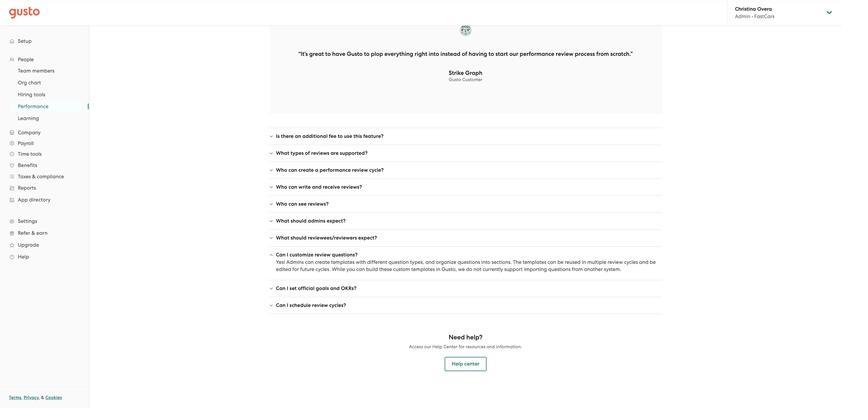 Task type: describe. For each thing, give the bounding box(es) containing it.
1 vertical spatial performance
[[320, 167, 351, 173]]

who can write and receive reviews?
[[276, 184, 362, 190]]

learning
[[18, 115, 39, 121]]

0 horizontal spatial goals
[[316, 286, 329, 292]]

help center
[[452, 361, 480, 367]]

who for who can write and receive reviews?
[[276, 184, 288, 190]]

0 horizontal spatial of
[[305, 150, 310, 156]]

set for up
[[309, 192, 316, 198]]

privacy link
[[24, 395, 39, 401]]

reference
[[385, 293, 407, 299]]

having
[[469, 51, 488, 57]]

from inside 'yes! admins can create templates with different question types, and organize questions into sections. the templates can be reused in multiple review cycles and be edited for future cycles. while you can build these custom templates in gusto, we do not currently support importing questions from another system.'
[[572, 267, 583, 273]]

benefits
[[18, 162, 37, 168]]

earn
[[36, 230, 48, 236]]

okrs?
[[341, 286, 357, 292]]

and down only
[[360, 199, 370, 205]]

help inside the need help? access our help center for resources and information.
[[433, 344, 443, 350]]

sections.
[[492, 259, 512, 265]]

1 horizontal spatial goals
[[360, 293, 373, 299]]

up
[[317, 192, 324, 198]]

have inside while admins set up review cycles, only employees can write and receive reviews. we do not currently support admins and contractors as review participants. if you already have an employee account and you need instructions on how to switch between your admin and employee accounts, check out
[[296, 199, 307, 205]]

can for can i schedule review cycles?
[[276, 303, 286, 309]]

privacy
[[24, 395, 39, 401]]

we
[[458, 267, 465, 273]]

check
[[571, 199, 584, 205]]

2 vertical spatial &
[[41, 395, 44, 401]]

future
[[300, 267, 315, 273]]

org
[[18, 80, 27, 86]]

people
[[18, 57, 34, 62]]

review right 'as' on the top of page
[[597, 192, 612, 198]]

people button
[[6, 54, 83, 65]]

yes! admins can create templates with different question types, and organize questions into sections. the templates can be reused in multiple review cycles and be edited for future cycles. while you can build these custom templates in gusto, we do not currently support importing questions from another system.
[[276, 259, 656, 273]]

admins up accounts,
[[533, 192, 551, 198]]

1 horizontal spatial from
[[597, 51, 610, 57]]

with inside 'yes! admins can create templates with different question types, and organize questions into sections. the templates can be reused in multiple review cycles and be edited for future cycles. while you can build these custom templates in gusto, we do not currently support importing questions from another system.'
[[356, 259, 366, 265]]

to left start
[[489, 51, 495, 57]]

and up up
[[312, 184, 322, 190]]

to right great
[[326, 51, 331, 57]]

and up accounts,
[[552, 192, 561, 198]]

yes! your team can manage official goals and reference them during performance reviews with
[[276, 293, 499, 299]]

1 , from the left
[[21, 395, 23, 401]]

information.
[[497, 344, 523, 350]]

compliance
[[37, 174, 64, 180]]

"it's great to have gusto to plop everything right into instead of having to start our performance review process from scratch."
[[299, 51, 633, 57]]

our inside the need help? access our help center for resources and information.
[[425, 344, 432, 350]]

0 vertical spatial of
[[462, 51, 468, 57]]

0 vertical spatial performance
[[520, 51, 555, 57]]

and left reference
[[374, 293, 384, 299]]

customize
[[290, 252, 314, 258]]

gusto navigation element
[[0, 26, 89, 273]]

upgrade link
[[6, 240, 83, 250]]

write inside while admins set up review cycles, only employees can write and receive reviews. we do not currently support admins and contractors as review participants. if you already have an employee account and you need instructions on how to switch between your admin and employee accounts, check out
[[405, 192, 417, 198]]

hiring tools link
[[11, 89, 83, 100]]

contractors
[[562, 192, 589, 198]]

out
[[586, 199, 593, 205]]

review left process
[[556, 51, 574, 57]]

app directory link
[[6, 195, 83, 205]]

0 horizontal spatial reviews?
[[308, 201, 329, 207]]

support inside 'yes! admins can create templates with different question types, and organize questions into sections. the templates can be reused in multiple review cycles and be edited for future cycles. while you can build these custom templates in gusto, we do not currently support importing questions from another system.'
[[505, 267, 523, 273]]

not inside 'yes! admins can create templates with different question types, and organize questions into sections. the templates can be reused in multiple review cycles and be edited for future cycles. while you can build these custom templates in gusto, we do not currently support importing questions from another system.'
[[474, 267, 482, 273]]

0 vertical spatial create
[[299, 167, 314, 173]]

can for can i customize review questions?
[[276, 252, 286, 258]]

& for earn
[[31, 230, 35, 236]]

upgrade
[[18, 242, 39, 248]]

1 horizontal spatial you
[[371, 199, 379, 205]]

payroll button
[[6, 138, 83, 149]]

can for can i set official goals and okrs?
[[276, 286, 286, 292]]

during
[[421, 293, 437, 299]]

avatar 4 image
[[460, 24, 472, 36]]

supported?
[[340, 150, 368, 156]]

taxes & compliance button
[[6, 171, 83, 182]]

questions?
[[332, 252, 358, 258]]

and right admin
[[512, 199, 522, 205]]

scratch."
[[611, 51, 633, 57]]

home image
[[9, 7, 40, 19]]

see
[[299, 201, 307, 207]]

your
[[287, 293, 297, 299]]

taxes
[[18, 174, 31, 180]]

multiple
[[588, 259, 607, 265]]

review up cycles.
[[315, 252, 331, 258]]

schedule
[[290, 303, 311, 309]]

currently inside while admins set up review cycles, only employees can write and receive reviews. we do not currently support admins and contractors as review participants. if you already have an employee account and you need instructions on how to switch between your admin and employee accounts, check out
[[492, 192, 513, 198]]

can left see
[[289, 201, 298, 207]]

tools for hiring tools
[[34, 92, 45, 98]]

need help? access our help center for resources and information.
[[410, 334, 523, 350]]

christina overa admin • fastcars
[[736, 6, 775, 19]]

for inside 'yes! admins can create templates with different question types, and organize questions into sections. the templates can be reused in multiple review cycles and be edited for future cycles. while you can build these custom templates in gusto, we do not currently support importing questions from another system.'
[[293, 267, 299, 273]]

terms , privacy , & cookies
[[9, 395, 62, 401]]

reviewees/reviewers
[[308, 235, 357, 241]]

review down manage
[[312, 303, 328, 309]]

can up future
[[305, 259, 314, 265]]

0 vertical spatial official
[[298, 286, 315, 292]]

can inside while admins set up review cycles, only employees can write and receive reviews. we do not currently support admins and contractors as review participants. if you already have an employee account and you need instructions on how to switch between your admin and employee accounts, check out
[[395, 192, 404, 198]]

importing
[[524, 267, 547, 273]]

a
[[315, 167, 319, 173]]

need
[[449, 334, 465, 342]]

the
[[513, 259, 522, 265]]

team members
[[18, 68, 55, 74]]

what for what types of reviews are supported?
[[276, 150, 290, 156]]

already
[[276, 199, 294, 205]]

can i customize review questions?
[[276, 252, 358, 258]]

access
[[410, 344, 423, 350]]

great
[[310, 51, 324, 57]]

0 vertical spatial our
[[510, 51, 519, 57]]

we
[[467, 192, 474, 198]]

reused
[[565, 259, 581, 265]]

should for reviewees/reviewers
[[291, 235, 307, 241]]

not inside while admins set up review cycles, only employees can write and receive reviews. we do not currently support admins and contractors as review participants. if you already have an employee account and you need instructions on how to switch between your admin and employee accounts, check out
[[483, 192, 491, 198]]

cookies button
[[45, 394, 62, 402]]

2 , from the left
[[39, 395, 40, 401]]

cycles?
[[330, 303, 346, 309]]

list containing team members
[[0, 65, 89, 124]]

set for official
[[290, 286, 297, 292]]

and up manage
[[330, 286, 340, 292]]

if
[[644, 192, 647, 198]]

and inside the need help? access our help center for resources and information.
[[487, 344, 495, 350]]

fastcars
[[755, 13, 775, 19]]

resources
[[466, 344, 486, 350]]

time
[[18, 151, 29, 157]]

i for schedule
[[287, 303, 289, 309]]

christina
[[736, 6, 757, 12]]

admins up the what should reviewees/reviewers expect?
[[308, 218, 326, 224]]

0 horizontal spatial questions
[[458, 259, 480, 265]]

receive inside while admins set up review cycles, only employees can write and receive reviews. we do not currently support admins and contractors as review participants. if you already have an employee account and you need instructions on how to switch between your admin and employee accounts, check out
[[429, 192, 445, 198]]

what for what should reviewees/reviewers expect?
[[276, 235, 290, 241]]

plop
[[371, 51, 383, 57]]

payroll
[[18, 140, 34, 146]]

review right up
[[325, 192, 340, 198]]

1 employee from the left
[[316, 199, 339, 205]]

0 horizontal spatial reviews
[[311, 150, 330, 156]]

1 horizontal spatial templates
[[412, 267, 435, 273]]

edited
[[276, 267, 291, 273]]

process
[[575, 51, 595, 57]]

do inside while admins set up review cycles, only employees can write and receive reviews. we do not currently support admins and contractors as review participants. if you already have an employee account and you need instructions on how to switch between your admin and employee accounts, check out
[[476, 192, 482, 198]]

cycles.
[[316, 267, 331, 273]]

overa
[[758, 6, 773, 12]]

need
[[381, 199, 393, 205]]

help?
[[467, 334, 483, 342]]

i for set
[[287, 286, 289, 292]]

members
[[32, 68, 55, 74]]

and up on
[[418, 192, 428, 198]]

start
[[496, 51, 508, 57]]

i for customize
[[287, 252, 289, 258]]

an inside while admins set up review cycles, only employees can write and receive reviews. we do not currently support admins and contractors as review participants. if you already have an employee account and you need instructions on how to switch between your admin and employee accounts, check out
[[308, 199, 315, 205]]

cookies
[[45, 395, 62, 401]]

yes! for yes! admins can create templates with different question types, and organize questions into sections. the templates can be reused in multiple review cycles and be edited for future cycles. while you can build these custom templates in gusto, we do not currently support importing questions from another system.
[[276, 259, 285, 265]]

0 vertical spatial receive
[[323, 184, 340, 190]]

there
[[281, 133, 294, 140]]

2 be from the left
[[650, 259, 656, 265]]

reviews.
[[447, 192, 465, 198]]

different
[[367, 259, 388, 265]]

can left the 'build'
[[357, 267, 365, 273]]



Task type: locate. For each thing, give the bounding box(es) containing it.
set inside while admins set up review cycles, only employees can write and receive reviews. we do not currently support admins and contractors as review participants. if you already have an employee account and you need instructions on how to switch between your admin and employee accounts, check out
[[309, 192, 316, 198]]

and right types,
[[426, 259, 435, 265]]

you right if
[[649, 192, 657, 198]]

review
[[556, 51, 574, 57], [352, 167, 368, 173], [325, 192, 340, 198], [597, 192, 612, 198], [315, 252, 331, 258], [608, 259, 623, 265], [312, 303, 328, 309]]

app directory
[[18, 197, 51, 203]]

manage
[[322, 293, 342, 299]]

from down reused
[[572, 267, 583, 273]]

1 horizontal spatial official
[[343, 293, 359, 299]]

custom
[[394, 267, 410, 273]]

into right right
[[429, 51, 440, 57]]

0 vertical spatial from
[[597, 51, 610, 57]]

another
[[585, 267, 603, 273]]

1 should from the top
[[291, 218, 307, 224]]

admin
[[496, 199, 511, 205]]

0 horizontal spatial be
[[558, 259, 564, 265]]

an right see
[[308, 199, 315, 205]]

1 horizontal spatial into
[[482, 259, 491, 265]]

0 horizontal spatial gusto
[[347, 51, 363, 57]]

while inside 'yes! admins can create templates with different question types, and organize questions into sections. the templates can be reused in multiple review cycles and be edited for future cycles. while you can build these custom templates in gusto, we do not currently support importing questions from another system.'
[[332, 267, 346, 273]]

0 horizontal spatial not
[[474, 267, 482, 273]]

2 employee from the left
[[523, 199, 546, 205]]

0 horizontal spatial expect?
[[327, 218, 346, 224]]

0 horizontal spatial templates
[[331, 259, 355, 265]]

2 yes! from the top
[[276, 293, 285, 299]]

1 vertical spatial should
[[291, 235, 307, 241]]

2 horizontal spatial templates
[[523, 259, 547, 265]]

instructions
[[394, 199, 421, 205]]

0 horizontal spatial have
[[296, 199, 307, 205]]

0 horizontal spatial ,
[[21, 395, 23, 401]]

right
[[415, 51, 428, 57]]

1 horizontal spatial while
[[332, 267, 346, 273]]

have
[[332, 51, 346, 57], [296, 199, 307, 205]]

as
[[590, 192, 595, 198]]

write up instructions
[[405, 192, 417, 198]]

1 vertical spatial set
[[290, 286, 297, 292]]

can down types
[[289, 167, 298, 173]]

company
[[18, 130, 41, 136]]

create up cycles.
[[315, 259, 330, 265]]

1 vertical spatial &
[[31, 230, 35, 236]]

set left up
[[309, 192, 316, 198]]

be
[[558, 259, 564, 265], [650, 259, 656, 265]]

1 i from the top
[[287, 252, 289, 258]]

for inside the need help? access our help center for resources and information.
[[459, 344, 465, 350]]

i down your
[[287, 303, 289, 309]]

cycles
[[625, 259, 638, 265]]

1 horizontal spatial reviews?
[[342, 184, 362, 190]]

2 can from the top
[[276, 286, 286, 292]]

participants.
[[613, 192, 643, 198]]

cycles,
[[341, 192, 356, 198]]

0 vertical spatial not
[[483, 192, 491, 198]]

you inside 'yes! admins can create templates with different question types, and organize questions into sections. the templates can be reused in multiple review cycles and be edited for future cycles. while you can build these custom templates in gusto, we do not currently support importing questions from another system.'
[[347, 267, 355, 273]]

i up your
[[287, 286, 289, 292]]

org chart link
[[11, 77, 83, 88]]

3 can from the top
[[276, 303, 286, 309]]

for down admins
[[293, 267, 299, 273]]

to
[[326, 51, 331, 57], [364, 51, 370, 57], [489, 51, 495, 57], [338, 133, 343, 140], [440, 199, 445, 205]]

0 vertical spatial who
[[276, 167, 288, 173]]

1 horizontal spatial an
[[308, 199, 315, 205]]

0 vertical spatial tools
[[34, 92, 45, 98]]

0 horizontal spatial with
[[356, 259, 366, 265]]

expect? up the reviewees/reviewers
[[327, 218, 346, 224]]

hiring
[[18, 92, 32, 98]]

not right we
[[474, 267, 482, 273]]

terms link
[[9, 395, 21, 401]]

can left schedule
[[276, 303, 286, 309]]

1 vertical spatial expect?
[[359, 235, 377, 241]]

0 horizontal spatial our
[[425, 344, 432, 350]]

settings
[[18, 218, 37, 224]]

everything
[[385, 51, 414, 57]]

switch
[[446, 199, 461, 205]]

1 horizontal spatial questions
[[549, 267, 571, 273]]

questions up we
[[458, 259, 480, 265]]

yes! inside 'yes! admins can create templates with different question types, and organize questions into sections. the templates can be reused in multiple review cycles and be edited for future cycles. while you can build these custom templates in gusto, we do not currently support importing questions from another system.'
[[276, 259, 285, 265]]

1 vertical spatial into
[[482, 259, 491, 265]]

1 vertical spatial questions
[[549, 267, 571, 273]]

have right already
[[296, 199, 307, 205]]

0 vertical spatial with
[[356, 259, 366, 265]]

3 who from the top
[[276, 201, 288, 207]]

questions down reused
[[549, 267, 571, 273]]

help link
[[6, 252, 83, 262]]

& inside dropdown button
[[32, 174, 36, 180]]

0 vertical spatial goals
[[316, 286, 329, 292]]

gusto down the strike
[[449, 77, 462, 82]]

your
[[484, 199, 495, 205]]

1 who from the top
[[276, 167, 288, 173]]

from
[[597, 51, 610, 57], [572, 267, 583, 273]]

currently inside 'yes! admins can create templates with different question types, and organize questions into sections. the templates can be reused in multiple review cycles and be edited for future cycles. while you can build these custom templates in gusto, we do not currently support importing questions from another system.'
[[483, 267, 504, 273]]

0 vertical spatial what
[[276, 150, 290, 156]]

1 vertical spatial who
[[276, 184, 288, 190]]

not up the your
[[483, 192, 491, 198]]

in down the organize
[[436, 267, 441, 273]]

performance link
[[11, 101, 83, 112]]

create left a
[[299, 167, 314, 173]]

0 horizontal spatial receive
[[323, 184, 340, 190]]

1 horizontal spatial be
[[650, 259, 656, 265]]

1 horizontal spatial performance
[[438, 293, 469, 299]]

1 list from the top
[[0, 54, 89, 263]]

who for who can see reviews?
[[276, 201, 288, 207]]

admins
[[291, 192, 308, 198], [533, 192, 551, 198], [308, 218, 326, 224]]

1 vertical spatial not
[[474, 267, 482, 273]]

1 vertical spatial official
[[343, 293, 359, 299]]

0 vertical spatial can
[[276, 252, 286, 258]]

an right there at left top
[[295, 133, 301, 140]]

templates down the questions?
[[331, 259, 355, 265]]

1 vertical spatial what
[[276, 218, 290, 224]]

official down okrs?
[[343, 293, 359, 299]]

2 horizontal spatial you
[[649, 192, 657, 198]]

help for help
[[18, 254, 29, 260]]

2 vertical spatial who
[[276, 201, 288, 207]]

0 vertical spatial write
[[299, 184, 311, 190]]

1 horizontal spatial our
[[510, 51, 519, 57]]

goals down the 'build'
[[360, 293, 373, 299]]

performance
[[520, 51, 555, 57], [320, 167, 351, 173], [438, 293, 469, 299]]

additional
[[303, 133, 328, 140]]

them
[[408, 293, 420, 299]]

0 horizontal spatial official
[[298, 286, 315, 292]]

1 horizontal spatial in
[[582, 259, 587, 265]]

strike
[[449, 70, 464, 76]]

can left reused
[[548, 259, 557, 265]]

tools down chart
[[34, 92, 45, 98]]

review left cycle?
[[352, 167, 368, 173]]

from right process
[[597, 51, 610, 57]]

currently down sections.
[[483, 267, 504, 273]]

between
[[462, 199, 483, 205]]

0 vertical spatial into
[[429, 51, 440, 57]]

who
[[276, 167, 288, 173], [276, 184, 288, 190], [276, 201, 288, 207]]

2 vertical spatial what
[[276, 235, 290, 241]]

setup
[[18, 38, 32, 44]]

0 horizontal spatial for
[[293, 267, 299, 273]]

0 vertical spatial reviews?
[[342, 184, 362, 190]]

who can see reviews?
[[276, 201, 329, 207]]

2 i from the top
[[287, 286, 289, 292]]

terms
[[9, 395, 21, 401]]

what should reviewees/reviewers expect?
[[276, 235, 377, 241]]

1 vertical spatial of
[[305, 150, 310, 156]]

2 who from the top
[[276, 184, 288, 190]]

and right cycles
[[640, 259, 649, 265]]

templates
[[331, 259, 355, 265], [523, 259, 547, 265], [412, 267, 435, 273]]

tools for time tools
[[30, 151, 42, 157]]

and right resources
[[487, 344, 495, 350]]

company button
[[6, 127, 83, 138]]

0 vertical spatial have
[[332, 51, 346, 57]]

review inside 'yes! admins can create templates with different question types, and organize questions into sections. the templates can be reused in multiple review cycles and be edited for future cycles. while you can build these custom templates in gusto, we do not currently support importing questions from another system.'
[[608, 259, 623, 265]]

1 vertical spatial help
[[433, 344, 443, 350]]

,
[[21, 395, 23, 401], [39, 395, 40, 401]]

1 vertical spatial receive
[[429, 192, 445, 198]]

0 vertical spatial should
[[291, 218, 307, 224]]

yes! for yes! your team can manage official goals and reference them during performance reviews with
[[276, 293, 285, 299]]

1 vertical spatial with
[[488, 293, 499, 299]]

0 horizontal spatial an
[[295, 133, 301, 140]]

reviews?
[[342, 184, 362, 190], [308, 201, 329, 207]]

0 horizontal spatial into
[[429, 51, 440, 57]]

expect? for what should reviewees/reviewers expect?
[[359, 235, 377, 241]]

app
[[18, 197, 28, 203]]

1 vertical spatial reviews?
[[308, 201, 329, 207]]

what types of reviews are supported?
[[276, 150, 368, 156]]

create inside 'yes! admins can create templates with different question types, and organize questions into sections. the templates can be reused in multiple review cycles and be edited for future cycles. while you can build these custom templates in gusto, we do not currently support importing questions from another system.'
[[315, 259, 330, 265]]

1 can from the top
[[276, 252, 286, 258]]

1 yes! from the top
[[276, 259, 285, 265]]

can i set official goals and okrs?
[[276, 286, 357, 292]]

who for who can create a performance review cycle?
[[276, 167, 288, 173]]

1 vertical spatial currently
[[483, 267, 504, 273]]

support
[[514, 192, 532, 198], [505, 267, 523, 273]]

templates up importing
[[523, 259, 547, 265]]

0 horizontal spatial do
[[467, 267, 473, 273]]

while inside while admins set up review cycles, only employees can write and receive reviews. we do not currently support admins and contractors as review participants. if you already have an employee account and you need instructions on how to switch between your admin and employee accounts, check out
[[276, 192, 290, 198]]

do
[[476, 192, 482, 198], [467, 267, 473, 273]]

write
[[299, 184, 311, 190], [405, 192, 417, 198]]

0 vertical spatial help
[[18, 254, 29, 260]]

list containing people
[[0, 54, 89, 263]]

1 horizontal spatial expect?
[[359, 235, 377, 241]]

gusto inside strike graph gusto customer
[[449, 77, 462, 82]]

to left plop
[[364, 51, 370, 57]]

& left the 'cookies' button
[[41, 395, 44, 401]]

what left types
[[276, 150, 290, 156]]

.
[[532, 293, 533, 299]]

1 vertical spatial from
[[572, 267, 583, 273]]

to right fee
[[338, 133, 343, 140]]

1 horizontal spatial write
[[405, 192, 417, 198]]

set
[[309, 192, 316, 198], [290, 286, 297, 292]]

0 vertical spatial an
[[295, 133, 301, 140]]

set up your
[[290, 286, 297, 292]]

types
[[291, 150, 304, 156]]

& right "taxes"
[[32, 174, 36, 180]]

receive up up
[[323, 184, 340, 190]]

help for help center
[[452, 361, 463, 367]]

0 vertical spatial you
[[649, 192, 657, 198]]

0 vertical spatial currently
[[492, 192, 513, 198]]

2 vertical spatial you
[[347, 267, 355, 273]]

in right reused
[[582, 259, 587, 265]]

0 vertical spatial gusto
[[347, 51, 363, 57]]

yes! up edited
[[276, 259, 285, 265]]

admins up who can see reviews?
[[291, 192, 308, 198]]

& for compliance
[[32, 174, 36, 180]]

should up customize
[[291, 235, 307, 241]]

2 vertical spatial performance
[[438, 293, 469, 299]]

while right cycles.
[[332, 267, 346, 273]]

with
[[356, 259, 366, 265], [488, 293, 499, 299]]

1 horizontal spatial with
[[488, 293, 499, 299]]

benefits link
[[6, 160, 83, 171]]

receive up how
[[429, 192, 445, 198]]

for
[[293, 267, 299, 273], [459, 344, 465, 350]]

for down need
[[459, 344, 465, 350]]

should down who can see reviews?
[[291, 218, 307, 224]]

organize
[[436, 259, 457, 265]]

employee down up
[[316, 199, 339, 205]]

can up edited
[[276, 252, 286, 258]]

yes! left your
[[276, 293, 285, 299]]

team members link
[[11, 65, 83, 76]]

center
[[444, 344, 458, 350]]

do inside 'yes! admins can create templates with different question types, and organize questions into sections. the templates can be reused in multiple review cycles and be edited for future cycles. while you can build these custom templates in gusto, we do not currently support importing questions from another system.'
[[467, 267, 473, 273]]

0 vertical spatial questions
[[458, 259, 480, 265]]

1 vertical spatial in
[[436, 267, 441, 273]]

should for admins
[[291, 218, 307, 224]]

, left the privacy
[[21, 395, 23, 401]]

1 horizontal spatial gusto
[[449, 77, 462, 82]]

time tools
[[18, 151, 42, 157]]

directory
[[29, 197, 51, 203]]

0 horizontal spatial while
[[276, 192, 290, 198]]

•
[[752, 13, 754, 19]]

1 vertical spatial can
[[276, 286, 286, 292]]

1 vertical spatial you
[[371, 199, 379, 205]]

expect? up 'different'
[[359, 235, 377, 241]]

reviews? up cycles,
[[342, 184, 362, 190]]

what for what should admins expect?
[[276, 218, 290, 224]]

be left reused
[[558, 259, 564, 265]]

1 vertical spatial create
[[315, 259, 330, 265]]

& left earn
[[31, 230, 35, 236]]

3 what from the top
[[276, 235, 290, 241]]

1 vertical spatial support
[[505, 267, 523, 273]]

time tools button
[[6, 149, 83, 159]]

0 vertical spatial &
[[32, 174, 36, 180]]

1 horizontal spatial receive
[[429, 192, 445, 198]]

official up team
[[298, 286, 315, 292]]

1 be from the left
[[558, 259, 564, 265]]

gusto left plop
[[347, 51, 363, 57]]

while
[[276, 192, 290, 198], [332, 267, 346, 273]]

team
[[298, 293, 311, 299]]

admins
[[287, 259, 304, 265]]

3 i from the top
[[287, 303, 289, 309]]

have right great
[[332, 51, 346, 57]]

0 vertical spatial in
[[582, 259, 587, 265]]

chart
[[28, 80, 41, 86]]

fee
[[329, 133, 337, 140]]

taxes & compliance
[[18, 174, 64, 180]]

our right access
[[425, 344, 432, 350]]

to inside while admins set up review cycles, only employees can write and receive reviews. we do not currently support admins and contractors as review participants. if you already have an employee account and you need instructions on how to switch between your admin and employee accounts, check out
[[440, 199, 445, 205]]

performance
[[18, 104, 49, 109]]

are
[[331, 150, 339, 156]]

while up already
[[276, 192, 290, 198]]

1 horizontal spatial have
[[332, 51, 346, 57]]

1 horizontal spatial help
[[433, 344, 443, 350]]

0 horizontal spatial create
[[299, 167, 314, 173]]

tools inside "dropdown button"
[[30, 151, 42, 157]]

org chart
[[18, 80, 41, 86]]

, left the 'cookies' button
[[39, 395, 40, 401]]

review up "system."
[[608, 259, 623, 265]]

admin
[[736, 13, 751, 19]]

can down edited
[[276, 286, 286, 292]]

into inside 'yes! admins can create templates with different question types, and organize questions into sections. the templates can be reused in multiple review cycles and be edited for future cycles. while you can build these custom templates in gusto, we do not currently support importing questions from another system.'
[[482, 259, 491, 265]]

be right cycles
[[650, 259, 656, 265]]

to right how
[[440, 199, 445, 205]]

what up admins
[[276, 235, 290, 241]]

2 list from the top
[[0, 65, 89, 124]]

expect? for what should admins expect?
[[327, 218, 346, 224]]

1 what from the top
[[276, 150, 290, 156]]

1 vertical spatial reviews
[[470, 293, 487, 299]]

center
[[465, 361, 480, 367]]

reviews? down up
[[308, 201, 329, 207]]

0 horizontal spatial employee
[[316, 199, 339, 205]]

1 horizontal spatial do
[[476, 192, 482, 198]]

can up already
[[289, 184, 298, 190]]

0 vertical spatial while
[[276, 192, 290, 198]]

employee left accounts,
[[523, 199, 546, 205]]

what should admins expect?
[[276, 218, 346, 224]]

into left sections.
[[482, 259, 491, 265]]

write up see
[[299, 184, 311, 190]]

list
[[0, 54, 89, 263], [0, 65, 89, 124]]

system.
[[605, 267, 622, 273]]

can up instructions
[[395, 192, 404, 198]]

goals up manage
[[316, 286, 329, 292]]

help inside list
[[18, 254, 29, 260]]

of right types
[[305, 150, 310, 156]]

2 what from the top
[[276, 218, 290, 224]]

of left having
[[462, 51, 468, 57]]

1 vertical spatial i
[[287, 286, 289, 292]]

"it's
[[299, 51, 308, 57]]

you
[[649, 192, 657, 198], [371, 199, 379, 205], [347, 267, 355, 273]]

support inside while admins set up review cycles, only employees can write and receive reviews. we do not currently support admins and contractors as review participants. if you already have an employee account and you need instructions on how to switch between your admin and employee accounts, check out
[[514, 192, 532, 198]]

you down the questions?
[[347, 267, 355, 273]]

is there an additional fee to use this feature?
[[276, 133, 384, 140]]

you down employees
[[371, 199, 379, 205]]

can down can i set official goals and okrs?
[[312, 293, 321, 299]]

templates down types,
[[412, 267, 435, 273]]

2 should from the top
[[291, 235, 307, 241]]

our right start
[[510, 51, 519, 57]]



Task type: vqa. For each thing, say whether or not it's contained in the screenshot.
the right create
yes



